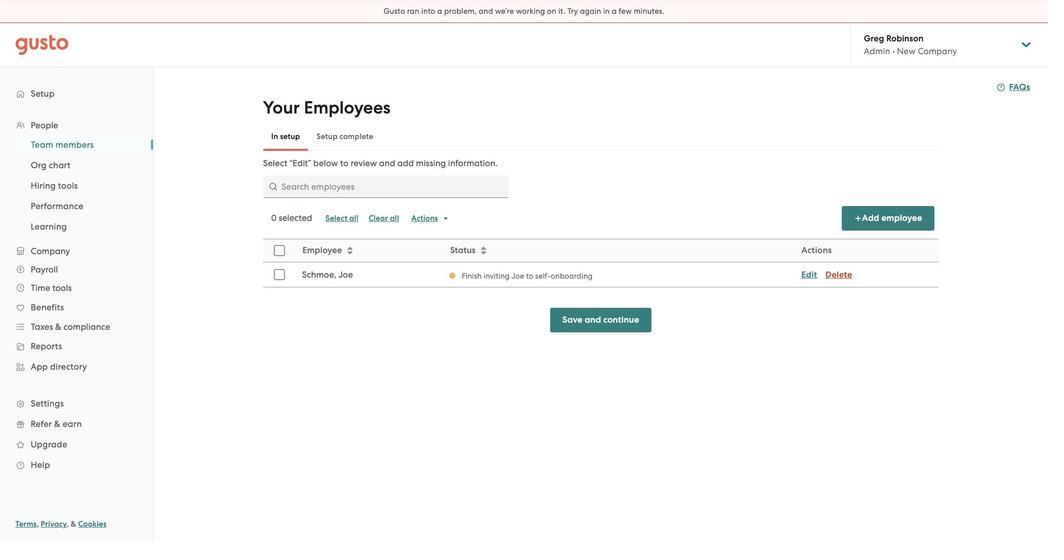 Task type: describe. For each thing, give the bounding box(es) containing it.
select "edit" below to review and add missing information.
[[263, 158, 498, 168]]

select all button
[[320, 210, 364, 227]]

admin
[[864, 46, 890, 56]]

terms
[[15, 520, 37, 529]]

"edit"
[[290, 158, 311, 168]]

help
[[31, 460, 50, 470]]

employees
[[304, 97, 391, 118]]

& for compliance
[[55, 322, 61, 332]]

and for problem,
[[479, 7, 493, 16]]

grid containing employee
[[263, 239, 939, 288]]

reports link
[[10, 337, 143, 356]]

taxes
[[31, 322, 53, 332]]

edit
[[801, 269, 817, 280]]

minutes.
[[634, 7, 665, 16]]

gusto navigation element
[[0, 67, 153, 492]]

terms link
[[15, 520, 37, 529]]

taxes & compliance button
[[10, 318, 143, 336]]

add employee link
[[842, 206, 935, 231]]

edit link
[[801, 269, 817, 280]]

inviting
[[484, 272, 510, 281]]

faqs button
[[997, 81, 1030, 94]]

in
[[271, 132, 278, 141]]

delete button
[[826, 269, 852, 281]]

below
[[313, 158, 338, 168]]

we're
[[495, 7, 514, 16]]

gusto
[[384, 7, 405, 16]]

earn
[[63, 419, 82, 429]]

employee button
[[296, 240, 443, 262]]

in setup button
[[263, 124, 308, 149]]

clear
[[369, 214, 388, 223]]

employee
[[302, 245, 342, 256]]

in setup tab panel
[[263, 157, 939, 288]]

setup
[[280, 132, 300, 141]]

settings
[[31, 399, 64, 409]]

clear all
[[369, 214, 399, 223]]

missing
[[416, 158, 446, 168]]

privacy
[[41, 520, 67, 529]]

save
[[562, 315, 583, 326]]

benefits
[[31, 302, 64, 313]]

review
[[351, 158, 377, 168]]

all for clear all
[[390, 214, 399, 223]]

people
[[31, 120, 58, 131]]

company button
[[10, 242, 143, 261]]

status button
[[444, 240, 795, 262]]

your
[[263, 97, 300, 118]]

setup for setup
[[31, 89, 55, 99]]

working
[[516, 7, 545, 16]]

learning
[[31, 222, 67, 232]]

payroll button
[[10, 261, 143, 279]]

complete
[[340, 132, 373, 141]]

to for review
[[340, 158, 349, 168]]

home image
[[15, 35, 69, 55]]

save and continue button
[[550, 308, 652, 333]]

gusto ran into a problem, and we're working on it. try again in a few minutes.
[[384, 7, 665, 16]]

terms , privacy , & cookies
[[15, 520, 107, 529]]

schmoe, joe
[[302, 270, 353, 280]]

status
[[450, 245, 476, 256]]

your employees
[[263, 97, 391, 118]]

upgrade
[[31, 440, 67, 450]]

directory
[[50, 362, 87, 372]]

hiring tools link
[[18, 177, 143, 195]]

clear all button
[[364, 210, 404, 227]]

tools for time tools
[[52, 283, 72, 293]]

cookies
[[78, 520, 107, 529]]

ran
[[407, 7, 419, 16]]

app directory link
[[10, 358, 143, 376]]

selected
[[279, 213, 312, 223]]

finish inviting joe to self-onboarding
[[462, 272, 593, 281]]

employee
[[882, 213, 922, 224]]

0 horizontal spatial joe
[[338, 270, 353, 280]]

performance link
[[18, 197, 143, 215]]

add
[[862, 213, 879, 224]]

actions inside dropdown button
[[411, 214, 438, 223]]

faqs
[[1009, 82, 1030, 93]]

1 , from the left
[[37, 520, 39, 529]]

try
[[567, 7, 578, 16]]

self-
[[535, 272, 551, 281]]

& for earn
[[54, 419, 60, 429]]

team members link
[[18, 136, 143, 154]]

list containing team members
[[0, 135, 153, 237]]

new
[[897, 46, 916, 56]]

cookies button
[[78, 518, 107, 531]]

•
[[892, 46, 895, 56]]

to for self-
[[526, 272, 533, 281]]

select for select "edit" below to review and add missing information.
[[263, 158, 287, 168]]

add
[[397, 158, 414, 168]]

select for select all
[[326, 214, 348, 223]]

again
[[580, 7, 601, 16]]



Task type: vqa. For each thing, say whether or not it's contained in the screenshot.
Refer at the left of page
yes



Task type: locate. For each thing, give the bounding box(es) containing it.
0 selected
[[271, 213, 312, 223]]

1 vertical spatial company
[[31, 246, 70, 256]]

0 horizontal spatial a
[[437, 7, 442, 16]]

grid
[[263, 239, 939, 288]]

all inside button
[[349, 214, 359, 223]]

hiring
[[31, 181, 56, 191]]

setup inside gusto navigation element
[[31, 89, 55, 99]]

company right new
[[918, 46, 957, 56]]

chart
[[49, 160, 71, 170]]

1 horizontal spatial to
[[526, 272, 533, 281]]

into
[[421, 7, 435, 16]]

refer & earn
[[31, 419, 82, 429]]

0 horizontal spatial all
[[349, 214, 359, 223]]

onboarding
[[551, 272, 593, 281]]

it.
[[558, 7, 565, 16]]

and left add
[[379, 158, 395, 168]]

and right save
[[585, 315, 601, 326]]

greg robinson admin • new company
[[864, 33, 957, 56]]

and inside button
[[585, 315, 601, 326]]

setup link
[[10, 84, 143, 103]]

1 horizontal spatial and
[[479, 7, 493, 16]]

list
[[0, 116, 153, 475], [0, 135, 153, 237]]

and left we're
[[479, 7, 493, 16]]

tools inside hiring tools link
[[58, 181, 78, 191]]

save and continue
[[562, 315, 639, 326]]

actions inside grid
[[801, 245, 832, 256]]

0 vertical spatial tools
[[58, 181, 78, 191]]

list containing people
[[0, 116, 153, 475]]

2 all from the left
[[390, 214, 399, 223]]

schmoe,
[[302, 270, 336, 280]]

org chart
[[31, 160, 71, 170]]

company inside greg robinson admin • new company
[[918, 46, 957, 56]]

0 horizontal spatial company
[[31, 246, 70, 256]]

and inside in setup tab panel
[[379, 158, 395, 168]]

1 list from the top
[[0, 116, 153, 475]]

0 horizontal spatial and
[[379, 158, 395, 168]]

greg
[[864, 33, 884, 44]]

members
[[56, 140, 94, 150]]

1 horizontal spatial ,
[[67, 520, 69, 529]]

0 selected status
[[271, 213, 312, 223]]

setup complete
[[317, 132, 373, 141]]

on
[[547, 7, 556, 16]]

1 horizontal spatial joe
[[512, 272, 524, 281]]

continue
[[603, 315, 639, 326]]

1 vertical spatial tools
[[52, 283, 72, 293]]

0 horizontal spatial actions
[[411, 214, 438, 223]]

2 a from the left
[[612, 7, 617, 16]]

team
[[31, 140, 53, 150]]

few
[[619, 7, 632, 16]]

1 horizontal spatial select
[[326, 214, 348, 223]]

joe right schmoe,
[[338, 270, 353, 280]]

reports
[[31, 341, 62, 352]]

all for select all
[[349, 214, 359, 223]]

1 all from the left
[[349, 214, 359, 223]]

compliance
[[64, 322, 110, 332]]

0 vertical spatial &
[[55, 322, 61, 332]]

in setup
[[271, 132, 300, 141]]

setup for setup complete
[[317, 132, 338, 141]]

1 vertical spatial setup
[[317, 132, 338, 141]]

0 vertical spatial select
[[263, 158, 287, 168]]

&
[[55, 322, 61, 332], [54, 419, 60, 429], [71, 520, 76, 529]]

1 vertical spatial select
[[326, 214, 348, 223]]

org
[[31, 160, 47, 170]]

settings link
[[10, 395, 143, 413]]

select left "edit"
[[263, 158, 287, 168]]

1 vertical spatial actions
[[801, 245, 832, 256]]

information.
[[448, 158, 498, 168]]

1 horizontal spatial all
[[390, 214, 399, 223]]

0 horizontal spatial select
[[263, 158, 287, 168]]

& right taxes
[[55, 322, 61, 332]]

1 horizontal spatial a
[[612, 7, 617, 16]]

all inside button
[[390, 214, 399, 223]]

setup up people
[[31, 89, 55, 99]]

Search employees field
[[263, 176, 509, 198]]

tools down chart on the top left
[[58, 181, 78, 191]]

actions
[[411, 214, 438, 223], [801, 245, 832, 256]]

a right in at the right top of page
[[612, 7, 617, 16]]

1 vertical spatial and
[[379, 158, 395, 168]]

1 vertical spatial to
[[526, 272, 533, 281]]

setup complete button
[[308, 124, 382, 149]]

2 horizontal spatial and
[[585, 315, 601, 326]]

& left earn
[[54, 419, 60, 429]]

1 horizontal spatial company
[[918, 46, 957, 56]]

0 vertical spatial to
[[340, 158, 349, 168]]

employees tab list
[[263, 122, 939, 151]]

0 vertical spatial and
[[479, 7, 493, 16]]

actions right clear all
[[411, 214, 438, 223]]

1 vertical spatial &
[[54, 419, 60, 429]]

app directory
[[31, 362, 87, 372]]

and for review
[[379, 158, 395, 168]]

all right clear
[[390, 214, 399, 223]]

, left cookies
[[67, 520, 69, 529]]

app
[[31, 362, 48, 372]]

add employee
[[862, 213, 922, 224]]

robinson
[[886, 33, 924, 44]]

setup inside button
[[317, 132, 338, 141]]

benefits link
[[10, 298, 143, 317]]

company inside dropdown button
[[31, 246, 70, 256]]

taxes & compliance
[[31, 322, 110, 332]]

, left privacy
[[37, 520, 39, 529]]

time tools
[[31, 283, 72, 293]]

to right below
[[340, 158, 349, 168]]

tools right time
[[52, 283, 72, 293]]

select up employee
[[326, 214, 348, 223]]

to inside grid
[[526, 272, 533, 281]]

2 vertical spatial and
[[585, 315, 601, 326]]

Select row checkbox
[[268, 264, 291, 286]]

time
[[31, 283, 50, 293]]

& inside dropdown button
[[55, 322, 61, 332]]

performance
[[31, 201, 83, 211]]

tools for hiring tools
[[58, 181, 78, 191]]

0 horizontal spatial to
[[340, 158, 349, 168]]

2 , from the left
[[67, 520, 69, 529]]

in
[[603, 7, 610, 16]]

0 vertical spatial company
[[918, 46, 957, 56]]

team members
[[31, 140, 94, 150]]

,
[[37, 520, 39, 529], [67, 520, 69, 529]]

joe right inviting
[[512, 272, 524, 281]]

add employee button
[[842, 206, 935, 231]]

a right into
[[437, 7, 442, 16]]

1 horizontal spatial actions
[[801, 245, 832, 256]]

select all
[[326, 214, 359, 223]]

1 horizontal spatial setup
[[317, 132, 338, 141]]

a
[[437, 7, 442, 16], [612, 7, 617, 16]]

& left cookies
[[71, 520, 76, 529]]

select inside button
[[326, 214, 348, 223]]

actions button
[[406, 210, 454, 227]]

2 vertical spatial &
[[71, 520, 76, 529]]

0 horizontal spatial ,
[[37, 520, 39, 529]]

finish
[[462, 272, 482, 281]]

Select all rows on this page checkbox
[[268, 240, 291, 262]]

select
[[263, 158, 287, 168], [326, 214, 348, 223]]

delete
[[826, 269, 852, 280]]

setup up below
[[317, 132, 338, 141]]

company
[[918, 46, 957, 56], [31, 246, 70, 256]]

actions up edit in the right of the page
[[801, 245, 832, 256]]

0 vertical spatial setup
[[31, 89, 55, 99]]

refer & earn link
[[10, 415, 143, 434]]

0 horizontal spatial setup
[[31, 89, 55, 99]]

joe
[[338, 270, 353, 280], [512, 272, 524, 281]]

2 list from the top
[[0, 135, 153, 237]]

org chart link
[[18, 156, 143, 175]]

help link
[[10, 456, 143, 474]]

company up the payroll
[[31, 246, 70, 256]]

people button
[[10, 116, 143, 135]]

all left clear
[[349, 214, 359, 223]]

upgrade link
[[10, 436, 143, 454]]

payroll
[[31, 265, 58, 275]]

learning link
[[18, 218, 143, 236]]

hiring tools
[[31, 181, 78, 191]]

to left self-
[[526, 272, 533, 281]]

tools inside 'time tools' dropdown button
[[52, 283, 72, 293]]

privacy link
[[41, 520, 67, 529]]

1 a from the left
[[437, 7, 442, 16]]

0 vertical spatial actions
[[411, 214, 438, 223]]

setup
[[31, 89, 55, 99], [317, 132, 338, 141]]



